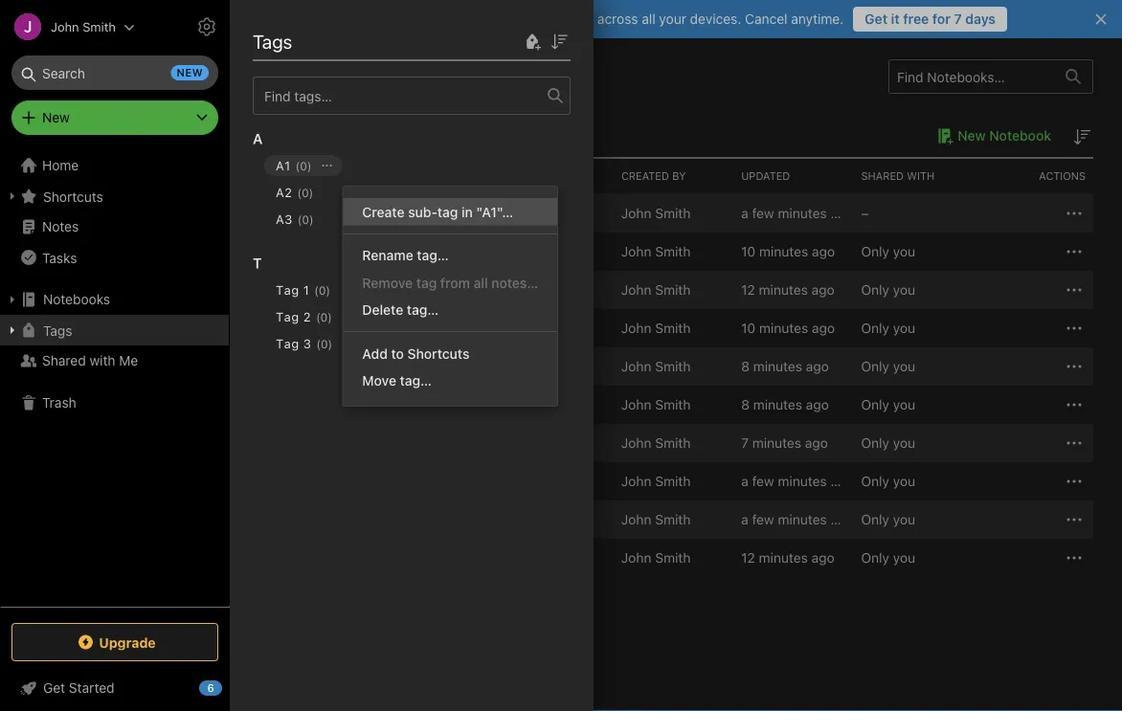 Task type: describe. For each thing, give the bounding box(es) containing it.
john for note 3 row
[[622, 320, 652, 336]]

home link
[[0, 150, 230, 181]]

remove tag from all notes…
[[363, 275, 539, 291]]

only for note 3 row
[[862, 320, 890, 336]]

10 for note 3 row
[[742, 320, 756, 336]]

new
[[177, 67, 203, 79]]

john smith for 'things to do' row
[[622, 550, 691, 566]]

you for note 7 row
[[894, 435, 916, 451]]

get it free for 7 days button
[[854, 7, 1008, 32]]

tasks
[[42, 250, 77, 266]]

minutes for note 5 row
[[754, 397, 803, 413]]

notes link
[[0, 212, 229, 242]]

you for 'things to do' row
[[894, 550, 916, 566]]

add to shortcuts
[[363, 346, 470, 362]]

( inside tag 2 ( 0 )
[[316, 311, 321, 324]]

rename tag… link
[[343, 242, 558, 269]]

shared with me link
[[0, 346, 229, 377]]

1 notebook
[[259, 127, 333, 144]]

( inside a1 ( 0 )
[[296, 160, 300, 173]]

get started
[[43, 681, 115, 697]]

( inside first notebook row
[[413, 206, 418, 222]]

smith for first notebook row
[[656, 206, 691, 221]]

) inside tag 3 ( 0 )
[[328, 338, 333, 351]]

tag 1 ( 0 )
[[276, 283, 331, 297]]

note 9 row
[[259, 501, 1094, 539]]

started
[[69, 681, 115, 697]]

) inside 'a3 ( 0 )'
[[309, 213, 314, 227]]

you for note 1 row
[[894, 244, 916, 260]]

tag actions field for a1
[[312, 155, 342, 176]]

expand notebooks image
[[5, 292, 20, 308]]

john smith for note 4 row
[[622, 359, 691, 375]]

note for note 1
[[318, 244, 348, 260]]

add to shortcuts link
[[343, 340, 558, 367]]

create new tag image
[[521, 30, 544, 53]]

shortcuts button
[[0, 181, 229, 212]]

new notebook
[[958, 128, 1052, 144]]

tag actions field for tag 2
[[332, 307, 363, 328]]

) inside a2 ( 0 )
[[309, 186, 314, 200]]

for
[[933, 11, 951, 27]]

minutes for note 7 row
[[753, 435, 802, 451]]

smith for note 8 row
[[656, 474, 691, 490]]

shared with button
[[854, 159, 974, 194]]

tag actions field for a2
[[314, 182, 344, 203]]

minutes for note 4 row
[[754, 359, 803, 375]]

rename
[[363, 248, 414, 263]]

notebooks element
[[230, 38, 1123, 712]]

only for note 4 row
[[862, 359, 890, 375]]

note 3
[[318, 321, 360, 337]]

with
[[90, 353, 115, 369]]

move tag… link
[[343, 367, 558, 395]]

you for 'note 2' row
[[894, 282, 916, 298]]

tag 2 ( 0 )
[[276, 310, 332, 324]]

note 2 button
[[290, 279, 359, 302]]

note 1 row
[[259, 233, 1094, 271]]

12 for 'things to do' row
[[742, 550, 756, 566]]

actions
[[1040, 170, 1086, 183]]

create sub-tag in "a1"…
[[363, 204, 514, 220]]

note for note 4
[[318, 359, 348, 375]]

sync
[[564, 11, 594, 27]]

shortcuts inside button
[[43, 188, 103, 204]]

get for get started
[[43, 681, 65, 697]]

trash link
[[0, 388, 229, 419]]

0 horizontal spatial 1
[[259, 127, 265, 144]]

move tag…
[[363, 373, 432, 389]]

5
[[351, 397, 360, 413]]

john smith for first notebook row
[[622, 206, 691, 221]]

john smith for note 1 row
[[622, 244, 691, 260]]

tag actions field for tag 1
[[331, 280, 361, 301]]

smith for note 3 row
[[656, 320, 691, 336]]

note 7 row
[[259, 424, 1094, 463]]

trash
[[42, 395, 76, 411]]

ago for note 4 row
[[806, 359, 830, 375]]

updated button
[[734, 159, 854, 194]]

( inside the tag 1 ( 0 )
[[314, 284, 319, 297]]

upgrade button
[[11, 624, 218, 662]]

create sub-tag in "a1"… link
[[343, 198, 558, 226]]

notebooks inside 'link'
[[43, 292, 110, 308]]

note for note 2
[[318, 282, 348, 298]]

Account field
[[0, 8, 135, 46]]

smith for note 1 row
[[656, 244, 691, 260]]

tag… for delete tag…
[[407, 302, 439, 318]]

Find Notebooks… text field
[[890, 61, 1055, 92]]

rename tag…
[[363, 248, 449, 263]]

john for note 8 row
[[622, 474, 652, 490]]

note 4
[[318, 359, 360, 375]]

tag actions field for tag 3
[[333, 333, 363, 354]]

ago for note 7 row
[[806, 435, 829, 451]]

) inside a1 ( 0 )
[[307, 160, 312, 173]]

note 3 row
[[259, 309, 1094, 348]]

delete
[[363, 302, 404, 318]]

ago for 'things to do' row
[[812, 550, 835, 566]]

note 5 button
[[290, 394, 360, 417]]

home
[[42, 158, 79, 173]]

0 inside the tag 1 ( 0 )
[[319, 284, 326, 297]]

only you for 'note 2' row
[[862, 282, 916, 298]]

shared
[[42, 353, 86, 369]]

a few minutes ago –
[[742, 206, 869, 221]]

tag 3 ( 0 )
[[276, 337, 333, 351]]

anytime.
[[792, 11, 844, 27]]

only for note 7 row
[[862, 435, 890, 451]]

delete tag…
[[363, 302, 439, 318]]

minutes inside note 8 row
[[778, 474, 827, 490]]

minutes for note 1 row
[[760, 244, 809, 260]]

tag… for rename tag…
[[417, 248, 449, 263]]

10 minutes ago for note 1 row
[[742, 244, 835, 260]]

notebook
[[269, 127, 333, 144]]

john smith for note 5 row
[[622, 397, 691, 413]]

with
[[908, 170, 935, 183]]

notes…
[[492, 275, 539, 291]]

ago for 'note 2' row
[[812, 282, 835, 298]]

shared with me
[[42, 353, 138, 369]]

row group containing a
[[253, 115, 586, 385]]

john smith for 'note 2' row
[[622, 282, 691, 298]]

7 inside note 7 row
[[742, 435, 749, 451]]

–
[[862, 206, 869, 221]]

ago for note 3 row
[[812, 320, 835, 336]]

( inside 'a3 ( 0 )'
[[298, 213, 302, 227]]

12 for 'note 2' row
[[742, 282, 756, 298]]

get for get it free for 7 days
[[865, 11, 888, 27]]

ago for note 1 row
[[812, 244, 835, 260]]

only you for note 5 row
[[862, 397, 916, 413]]

settings image
[[195, 15, 218, 38]]

tag for tag 2
[[276, 310, 300, 324]]

notebook for first
[[348, 206, 408, 222]]

actions button
[[974, 159, 1094, 194]]

"a1"…
[[477, 204, 514, 220]]

a inside note 9 row
[[742, 512, 749, 528]]

in
[[462, 204, 473, 220]]

click to collapse image
[[223, 676, 237, 699]]

note 5
[[318, 397, 360, 413]]

only you for note 3 row
[[862, 320, 916, 336]]

john smith for note 9 row
[[622, 512, 691, 528]]

new notebook button
[[931, 125, 1052, 148]]

a1 ( 0 )
[[276, 159, 312, 173]]

8 minutes ago for note 5
[[742, 397, 830, 413]]

note 4 row
[[259, 348, 1094, 386]]

only for note 1 row
[[862, 244, 890, 260]]

8 for 4
[[742, 359, 750, 375]]

4
[[351, 359, 360, 375]]

0 inside a1 ( 0 )
[[300, 160, 307, 173]]

create
[[363, 204, 405, 220]]

ago inside first notebook row
[[831, 206, 854, 221]]

john for first notebook row
[[622, 206, 652, 221]]

things to do row
[[259, 539, 1094, 578]]

ago inside note 8 row
[[831, 474, 854, 490]]

john for note 4 row
[[622, 359, 652, 375]]

days
[[966, 11, 996, 27]]

1 for note 1
[[351, 244, 358, 260]]

tasks button
[[0, 242, 229, 273]]

note 1 button
[[290, 240, 358, 263]]

upgrade
[[99, 635, 156, 651]]

delete tag… link
[[343, 297, 558, 324]]

tag inside 'link'
[[438, 204, 458, 220]]

tag actions field for a3
[[314, 209, 344, 230]]

only for 'things to do' row
[[862, 550, 890, 566]]

note 2
[[318, 282, 359, 298]]

tag for tag 1
[[276, 283, 300, 297]]

across
[[598, 11, 639, 27]]

a1 row
[[253, 151, 586, 178]]

created by
[[622, 170, 686, 183]]

a2 ( 0 )
[[276, 185, 314, 200]]

only you for note 4 row
[[862, 359, 916, 375]]

you for note 3 row
[[894, 320, 916, 336]]

minutes inside first notebook row
[[778, 206, 827, 221]]

smith inside field
[[83, 20, 116, 34]]

ago inside note 9 row
[[831, 512, 854, 528]]

you inside note 9 row
[[894, 512, 916, 528]]

you inside note 8 row
[[894, 474, 916, 490]]

row group inside notebooks element
[[259, 194, 1094, 578]]

only inside note 9 row
[[862, 512, 890, 528]]

get it free for 7 days
[[865, 11, 996, 27]]

12 minutes ago for 'note 2' row
[[742, 282, 835, 298]]

8 minutes ago for note 4
[[742, 359, 830, 375]]

0 inside tag 2 ( 0 )
[[321, 311, 328, 324]]

title
[[266, 170, 295, 183]]

few inside note 8 row
[[753, 474, 775, 490]]

note 8 row
[[259, 463, 1094, 501]]

tags inside button
[[43, 323, 72, 338]]

) inside tag 2 ( 0 )
[[328, 311, 332, 324]]

tag actions image for a2
[[314, 185, 344, 200]]



Task type: vqa. For each thing, say whether or not it's contained in the screenshot.
third Note from the bottom
yes



Task type: locate. For each thing, give the bounding box(es) containing it.
smith down note 7 row
[[656, 474, 691, 490]]

minutes inside note 1 row
[[760, 244, 809, 260]]

ago inside 'things to do' row
[[812, 550, 835, 566]]

tag down the tag 1 ( 0 )
[[276, 310, 300, 324]]

a down note 8 row
[[742, 512, 749, 528]]

0 horizontal spatial notebook
[[348, 206, 408, 222]]

tag actions field up first
[[314, 182, 344, 203]]

2 12 from the top
[[742, 550, 756, 566]]

tag… up remove tag from all notes…
[[417, 248, 449, 263]]

a1
[[276, 159, 291, 173]]

john down first notebook row
[[622, 244, 652, 260]]

only you inside note 7 row
[[862, 435, 916, 451]]

ago for note 5 row
[[806, 397, 830, 413]]

you for note 4 row
[[894, 359, 916, 375]]

smith for note 5 row
[[656, 397, 691, 413]]

( up tag 2 ( 0 )
[[314, 284, 319, 297]]

tag left "from"
[[417, 275, 437, 291]]

john for note 1 row
[[622, 244, 652, 260]]

tag actions image for tag 3
[[333, 336, 363, 352]]

a few minutes ago only you for note 8 row
[[742, 474, 916, 490]]

10 inside note 1 row
[[742, 244, 756, 260]]

smith for note 7 row
[[656, 435, 691, 451]]

smith inside 'note 2' row
[[656, 282, 691, 298]]

tag up tag 2 ( 0 )
[[276, 283, 300, 297]]

0 vertical spatial tag
[[276, 283, 300, 297]]

get left "started"
[[43, 681, 65, 697]]

0 vertical spatial a
[[742, 206, 749, 221]]

12 minutes ago inside 'things to do' row
[[742, 550, 835, 566]]

1 vertical spatial tags
[[43, 323, 72, 338]]

create sub-tag in "a1"… menu item
[[343, 198, 558, 226]]

john smith down note 7 row
[[622, 474, 691, 490]]

all left your
[[642, 11, 656, 27]]

new inside button
[[958, 128, 986, 144]]

get inside button
[[865, 11, 888, 27]]

john smith inside 'note 2' row
[[622, 282, 691, 298]]

only inside note 1 row
[[862, 244, 890, 260]]

0 down the note 3
[[321, 338, 328, 351]]

12 down note 1 row
[[742, 282, 756, 298]]

7 only from the top
[[862, 474, 890, 490]]

5 only from the top
[[862, 397, 890, 413]]

Search text field
[[25, 56, 205, 90]]

minutes inside note 9 row
[[778, 512, 827, 528]]

0 vertical spatial a few minutes ago only you
[[742, 474, 916, 490]]

a down 7 minutes ago
[[742, 474, 749, 490]]

from
[[441, 275, 470, 291]]

) inside first notebook row
[[427, 206, 432, 222]]

9
[[418, 206, 427, 222]]

notebook inside row
[[348, 206, 408, 222]]

0 vertical spatial 12
[[742, 282, 756, 298]]

a few minutes ago only you
[[742, 474, 916, 490], [742, 512, 916, 528]]

john down 'note 2' row
[[622, 320, 652, 336]]

dropdown list menu
[[343, 198, 558, 395]]

minutes inside 'things to do' row
[[759, 550, 808, 566]]

( right a2
[[297, 186, 302, 200]]

1 vertical spatial tag…
[[407, 302, 439, 318]]

3 note from the top
[[318, 321, 348, 337]]

1 up tag 2 ( 0 )
[[303, 283, 310, 297]]

10 minutes ago for note 3 row
[[742, 320, 835, 336]]

only for note 5 row
[[862, 397, 890, 413]]

2 vertical spatial a
[[742, 512, 749, 528]]

john down note 1 row
[[622, 282, 652, 298]]

tag actions field inside a1 row
[[312, 155, 342, 176]]

1 vertical spatial 7
[[742, 435, 749, 451]]

1 vertical spatial new
[[958, 128, 986, 144]]

note 5 row
[[259, 386, 1094, 424]]

1 vertical spatial few
[[753, 474, 775, 490]]

it
[[892, 11, 900, 27]]

1 vertical spatial notebooks
[[43, 292, 110, 308]]

( right 'a1'
[[296, 160, 300, 173]]

0 inside tag 3 ( 0 )
[[321, 338, 328, 351]]

notebook up rename at the left of the page
[[348, 206, 408, 222]]

cancel
[[745, 11, 788, 27]]

0 horizontal spatial 3
[[303, 337, 312, 351]]

1 left rename at the left of the page
[[351, 244, 358, 260]]

notebooks
[[259, 65, 350, 88], [43, 292, 110, 308]]

10 inside note 3 row
[[742, 320, 756, 336]]

all
[[642, 11, 656, 27], [474, 275, 488, 291]]

minutes inside 'note 2' row
[[759, 282, 808, 298]]

only you inside note 5 row
[[862, 397, 916, 413]]

all right "from"
[[474, 275, 488, 291]]

0 right a2
[[302, 186, 309, 200]]

john smith
[[51, 20, 116, 34], [622, 206, 691, 221], [622, 244, 691, 260], [622, 282, 691, 298], [622, 320, 691, 336], [622, 359, 691, 375], [622, 397, 691, 413], [622, 435, 691, 451], [622, 474, 691, 490], [622, 512, 691, 528], [622, 550, 691, 566]]

a inside note 8 row
[[742, 474, 749, 490]]

john down note 8 row
[[622, 512, 652, 528]]

10 down a few minutes ago –
[[742, 244, 756, 260]]

2 for note
[[351, 282, 359, 298]]

john smith down note 1 row
[[622, 282, 691, 298]]

3 only from the top
[[862, 320, 890, 336]]

minutes inside note 4 row
[[754, 359, 803, 375]]

1 horizontal spatial notebooks
[[259, 65, 350, 88]]

new inside popup button
[[42, 110, 70, 126]]

only
[[862, 244, 890, 260], [862, 282, 890, 298], [862, 320, 890, 336], [862, 359, 890, 375], [862, 397, 890, 413], [862, 435, 890, 451], [862, 474, 890, 490], [862, 512, 890, 528], [862, 550, 890, 566]]

1 vertical spatial a few minutes ago only you
[[742, 512, 916, 528]]

john inside field
[[51, 20, 79, 34]]

note 1
[[318, 244, 358, 260]]

1 vertical spatial 10 minutes ago
[[742, 320, 835, 336]]

10
[[742, 244, 756, 260], [742, 320, 756, 336]]

9 you from the top
[[894, 550, 916, 566]]

1 vertical spatial 8 minutes ago
[[742, 397, 830, 413]]

tag actions image up "note 1" button
[[314, 212, 344, 227]]

john smith inside note 1 row
[[622, 244, 691, 260]]

smith down note 8 row
[[656, 512, 691, 528]]

0 vertical spatial 2
[[351, 282, 359, 298]]

row group containing john smith
[[259, 194, 1094, 578]]

3 for note
[[351, 321, 360, 337]]

tag actions image for tag 2
[[332, 309, 363, 325]]

notebooks up notebook
[[259, 65, 350, 88]]

3 inside button
[[351, 321, 360, 337]]

0 horizontal spatial get
[[43, 681, 65, 697]]

6 only from the top
[[862, 435, 890, 451]]

sort options image
[[548, 30, 571, 53]]

only you inside note 3 row
[[862, 320, 916, 336]]

4 you from the top
[[894, 359, 916, 375]]

first notebook ( 9 )
[[317, 206, 432, 222]]

a3
[[276, 212, 293, 227]]

6 you from the top
[[894, 435, 916, 451]]

notebook for new
[[990, 128, 1052, 144]]

john smith inside first notebook row
[[622, 206, 691, 221]]

john inside 'things to do' row
[[622, 550, 652, 566]]

tag actions field up the note 3
[[331, 280, 361, 301]]

minutes inside note 5 row
[[754, 397, 803, 413]]

shortcuts up notes
[[43, 188, 103, 204]]

( inside tag 3 ( 0 )
[[317, 338, 321, 351]]

john smith down note 9 row
[[622, 550, 691, 566]]

2 horizontal spatial 1
[[351, 244, 358, 260]]

john smith down first notebook row
[[622, 244, 691, 260]]

tree
[[0, 150, 230, 606]]

note inside button
[[318, 359, 348, 375]]

12 minutes ago for 'things to do' row
[[742, 550, 835, 566]]

ago inside note 3 row
[[812, 320, 835, 336]]

2 tag from the top
[[276, 310, 300, 324]]

0 horizontal spatial notebooks
[[43, 292, 110, 308]]

1 horizontal spatial 2
[[351, 282, 359, 298]]

0 vertical spatial new
[[42, 110, 70, 126]]

tags right settings image
[[253, 30, 293, 52]]

12 minutes ago
[[742, 282, 835, 298], [742, 550, 835, 566]]

you inside 'note 2' row
[[894, 282, 916, 298]]

john inside note 9 row
[[622, 512, 652, 528]]

0 vertical spatial tags
[[253, 30, 293, 52]]

new
[[42, 110, 70, 126], [958, 128, 986, 144]]

0 vertical spatial 1
[[259, 127, 265, 144]]

1 8 from the top
[[742, 359, 750, 375]]

only you for note 1 row
[[862, 244, 916, 260]]

ago inside note 7 row
[[806, 435, 829, 451]]

john for 'note 2' row
[[622, 282, 652, 298]]

1 horizontal spatial new
[[958, 128, 986, 144]]

0 vertical spatial notebook
[[990, 128, 1052, 144]]

1 horizontal spatial 7
[[955, 11, 963, 27]]

only you for 'things to do' row
[[862, 550, 916, 566]]

1 a from the top
[[742, 206, 749, 221]]

1 12 from the top
[[742, 282, 756, 298]]

note up tag 3 ( 0 )
[[318, 321, 348, 337]]

shortcuts
[[43, 188, 103, 204], [408, 346, 470, 362]]

3 a from the top
[[742, 512, 749, 528]]

note
[[318, 244, 348, 260], [318, 282, 348, 298], [318, 321, 348, 337], [318, 359, 348, 375], [318, 397, 348, 413]]

only inside note 3 row
[[862, 320, 890, 336]]

john smith inside field
[[51, 20, 116, 34]]

smith inside note 7 row
[[656, 435, 691, 451]]

john down created
[[622, 206, 652, 221]]

1 for tag 1 ( 0 )
[[303, 283, 310, 297]]

smith down note 1 row
[[656, 282, 691, 298]]

only inside 'note 2' row
[[862, 282, 890, 298]]

tag
[[438, 204, 458, 220], [417, 275, 437, 291]]

tag… inside 'link'
[[417, 248, 449, 263]]

by
[[673, 170, 686, 183]]

1 you from the top
[[894, 244, 916, 260]]

( right a3
[[298, 213, 302, 227]]

0 horizontal spatial 2
[[303, 310, 311, 324]]

note 2 row
[[259, 271, 1094, 309]]

2 note from the top
[[318, 282, 348, 298]]

1 10 minutes ago from the top
[[742, 244, 835, 260]]

john smith inside note 4 row
[[622, 359, 691, 375]]

1 note from the top
[[318, 244, 348, 260]]

1 horizontal spatial notebook
[[990, 128, 1052, 144]]

your
[[660, 11, 687, 27]]

few inside note 9 row
[[753, 512, 775, 528]]

12 minutes ago inside 'note 2' row
[[742, 282, 835, 298]]

note for note 3
[[318, 321, 348, 337]]

tag actions image for a3
[[314, 212, 344, 227]]

( inside a2 ( 0 )
[[297, 186, 302, 200]]

you inside note 7 row
[[894, 435, 916, 451]]

only you inside 'things to do' row
[[862, 550, 916, 566]]

ago inside note 5 row
[[806, 397, 830, 413]]

0 up tag 2 ( 0 )
[[319, 284, 326, 297]]

1 10 from the top
[[742, 244, 756, 260]]

tag down tag 2 ( 0 )
[[276, 337, 300, 351]]

1 vertical spatial tag
[[417, 275, 437, 291]]

1 8 minutes ago from the top
[[742, 359, 830, 375]]

smith for 'note 2' row
[[656, 282, 691, 298]]

1 vertical spatial 10
[[742, 320, 756, 336]]

2 only from the top
[[862, 282, 890, 298]]

0 vertical spatial shortcuts
[[43, 188, 103, 204]]

john inside note 1 row
[[622, 244, 652, 260]]

0 vertical spatial 8 minutes ago
[[742, 359, 830, 375]]

10 minutes ago inside note 1 row
[[742, 244, 835, 260]]

tag actions image
[[314, 185, 344, 200], [314, 212, 344, 227], [331, 283, 361, 298], [332, 309, 363, 325], [333, 336, 363, 352]]

shared with
[[862, 170, 935, 183]]

only you inside note 4 row
[[862, 359, 916, 375]]

first
[[317, 206, 344, 222]]

2 vertical spatial tag
[[276, 337, 300, 351]]

notebook inside button
[[990, 128, 1052, 144]]

smith for note 4 row
[[656, 359, 691, 375]]

1 vertical spatial 2
[[303, 310, 311, 324]]

1 only you from the top
[[862, 244, 916, 260]]

2 up tag 3 ( 0 )
[[303, 310, 311, 324]]

2 you from the top
[[894, 282, 916, 298]]

only inside note 7 row
[[862, 435, 890, 451]]

only you
[[862, 244, 916, 260], [862, 282, 916, 298], [862, 320, 916, 336], [862, 359, 916, 375], [862, 397, 916, 413], [862, 435, 916, 451], [862, 550, 916, 566]]

8 for 5
[[742, 397, 750, 413]]

4 note from the top
[[318, 359, 348, 375]]

7 inside the get it free for 7 days button
[[955, 11, 963, 27]]

1 left notebook
[[259, 127, 265, 144]]

smith down 'note 2' row
[[656, 320, 691, 336]]

note for note 5
[[318, 397, 348, 413]]

john smith down note 5 row
[[622, 435, 691, 451]]

tags up shared
[[43, 323, 72, 338]]

john down note 3 row
[[622, 359, 652, 375]]

0 down note 2 button
[[321, 311, 328, 324]]

you for note 5 row
[[894, 397, 916, 413]]

smith down note 5 row
[[656, 435, 691, 451]]

8 you from the top
[[894, 512, 916, 528]]

few inside first notebook row
[[753, 206, 775, 221]]

only inside note 8 row
[[862, 474, 890, 490]]

note down first
[[318, 244, 348, 260]]

created by button
[[614, 159, 734, 194]]

0 vertical spatial tag
[[438, 204, 458, 220]]

0 vertical spatial notebooks
[[259, 65, 350, 88]]

0 inside 'a3 ( 0 )'
[[302, 213, 309, 227]]

smith for 'things to do' row
[[656, 550, 691, 566]]

john up search "text field"
[[51, 20, 79, 34]]

you inside note 5 row
[[894, 397, 916, 413]]

john down note 9 row
[[622, 550, 652, 566]]

john inside note 3 row
[[622, 320, 652, 336]]

3 few from the top
[[753, 512, 775, 528]]

2 a from the top
[[742, 474, 749, 490]]

5 you from the top
[[894, 397, 916, 413]]

(
[[296, 160, 300, 173], [297, 186, 302, 200], [413, 206, 418, 222], [298, 213, 302, 227], [314, 284, 319, 297], [316, 311, 321, 324], [317, 338, 321, 351]]

free
[[904, 11, 930, 27]]

8 up 7 minutes ago
[[742, 397, 750, 413]]

john
[[51, 20, 79, 34], [622, 206, 652, 221], [622, 244, 652, 260], [622, 282, 652, 298], [622, 320, 652, 336], [622, 359, 652, 375], [622, 397, 652, 413], [622, 435, 652, 451], [622, 474, 652, 490], [622, 512, 652, 528], [622, 550, 652, 566]]

1 only from the top
[[862, 244, 890, 260]]

john inside note 4 row
[[622, 359, 652, 375]]

john smith for note 3 row
[[622, 320, 691, 336]]

2 8 minutes ago from the top
[[742, 397, 830, 413]]

john down note 4 row
[[622, 397, 652, 413]]

2 for tag
[[303, 310, 311, 324]]

smith down note 3 row
[[656, 359, 691, 375]]

1 tag from the top
[[276, 283, 300, 297]]

tree containing home
[[0, 150, 230, 606]]

2 vertical spatial few
[[753, 512, 775, 528]]

3 for tag
[[303, 337, 312, 351]]

john smith down note 3 row
[[622, 359, 691, 375]]

7 minutes ago
[[742, 435, 829, 451]]

0 horizontal spatial shortcuts
[[43, 188, 103, 204]]

remove tag from all notes… link
[[343, 269, 558, 297]]

( down note 2 button
[[316, 311, 321, 324]]

john smith for note 8 row
[[622, 474, 691, 490]]

t
[[253, 255, 262, 272]]

tag left in
[[438, 204, 458, 220]]

new search field
[[25, 56, 209, 90]]

tag actions image up 4
[[333, 336, 363, 352]]

only you for note 7 row
[[862, 435, 916, 451]]

5 note from the top
[[318, 397, 348, 413]]

john for note 5 row
[[622, 397, 652, 413]]

a
[[742, 206, 749, 221], [742, 474, 749, 490], [742, 512, 749, 528]]

6 only you from the top
[[862, 435, 916, 451]]

1 few from the top
[[753, 206, 775, 221]]

7 you from the top
[[894, 474, 916, 490]]

smith down first notebook row
[[656, 244, 691, 260]]

minutes for note 3 row
[[760, 320, 809, 336]]

a inside first notebook row
[[742, 206, 749, 221]]

0 right 'a1'
[[300, 160, 307, 173]]

1 vertical spatial get
[[43, 681, 65, 697]]

1 12 minutes ago from the top
[[742, 282, 835, 298]]

john smith down note 4 row
[[622, 397, 691, 413]]

notebook
[[990, 128, 1052, 144], [348, 206, 408, 222]]

12
[[742, 282, 756, 298], [742, 550, 756, 566]]

notebooks down 'tasks'
[[43, 292, 110, 308]]

a few minutes ago only you inside note 9 row
[[742, 512, 916, 528]]

1 horizontal spatial get
[[865, 11, 888, 27]]

8 inside note 4 row
[[742, 359, 750, 375]]

6
[[207, 683, 214, 695]]

) inside the tag 1 ( 0 )
[[326, 284, 331, 297]]

0 vertical spatial 8
[[742, 359, 750, 375]]

john smith down note 8 row
[[622, 512, 691, 528]]

( up 'note 4' button
[[317, 338, 321, 351]]

only you inside note 1 row
[[862, 244, 916, 260]]

all inside dropdown list menu
[[474, 275, 488, 291]]

7 down note 5 row
[[742, 435, 749, 451]]

created
[[622, 170, 670, 183]]

tag…
[[417, 248, 449, 263], [407, 302, 439, 318], [400, 373, 432, 389]]

smith down the "created by" button
[[656, 206, 691, 221]]

12 down note 9 row
[[742, 550, 756, 566]]

smith inside 'things to do' row
[[656, 550, 691, 566]]

minutes for 'things to do' row
[[759, 550, 808, 566]]

2 10 minutes ago from the top
[[742, 320, 835, 336]]

john smith down created by
[[622, 206, 691, 221]]

2 12 minutes ago from the top
[[742, 550, 835, 566]]

4 only you from the top
[[862, 359, 916, 375]]

1 horizontal spatial 3
[[351, 321, 360, 337]]

0 inside a2 ( 0 )
[[302, 186, 309, 200]]

3 tag from the top
[[276, 337, 300, 351]]

3 down tag 2 ( 0 )
[[303, 337, 312, 351]]

tag… down remove tag from all notes…
[[407, 302, 439, 318]]

only inside note 5 row
[[862, 397, 890, 413]]

new up the home
[[42, 110, 70, 126]]

john for note 7 row
[[622, 435, 652, 451]]

john smith inside note 9 row
[[622, 512, 691, 528]]

3 only you from the top
[[862, 320, 916, 336]]

ago inside note 1 row
[[812, 244, 835, 260]]

john down note 5 row
[[622, 435, 652, 451]]

smith down note 4 row
[[656, 397, 691, 413]]

john smith down 'note 2' row
[[622, 320, 691, 336]]

1 vertical spatial a
[[742, 474, 749, 490]]

row group
[[253, 115, 586, 385], [259, 194, 1094, 578]]

0 horizontal spatial 7
[[742, 435, 749, 451]]

2 vertical spatial 1
[[303, 283, 310, 297]]

smith inside note 8 row
[[656, 474, 691, 490]]

2 vertical spatial tag…
[[400, 373, 432, 389]]

shortcuts inside dropdown list menu
[[408, 346, 470, 362]]

0 vertical spatial tag…
[[417, 248, 449, 263]]

note 4 button
[[290, 355, 360, 378]]

you inside note 4 row
[[894, 359, 916, 375]]

note left 5
[[318, 397, 348, 413]]

john inside note 8 row
[[622, 474, 652, 490]]

new down the find notebooks… text box
[[958, 128, 986, 144]]

0 right a3
[[302, 213, 309, 227]]

smith down note 9 row
[[656, 550, 691, 566]]

sub-
[[408, 204, 438, 220]]

8 down note 3 row
[[742, 359, 750, 375]]

1 vertical spatial 1
[[351, 244, 358, 260]]

new for new
[[42, 110, 70, 126]]

8 inside note 5 row
[[742, 397, 750, 413]]

0 vertical spatial 12 minutes ago
[[742, 282, 835, 298]]

Help and Learning task checklist field
[[0, 674, 230, 704]]

1 horizontal spatial all
[[642, 11, 656, 27]]

7 right for
[[955, 11, 963, 27]]

first notebook row
[[259, 194, 1094, 233]]

smith for note 9 row
[[656, 512, 691, 528]]

Tag actions field
[[312, 155, 342, 176], [314, 182, 344, 203], [314, 209, 344, 230], [331, 280, 361, 301], [332, 307, 363, 328], [333, 333, 363, 354]]

10 down 'note 2' row
[[742, 320, 756, 336]]

2
[[351, 282, 359, 298], [303, 310, 311, 324]]

0 vertical spatial 10
[[742, 244, 756, 260]]

few
[[753, 206, 775, 221], [753, 474, 775, 490], [753, 512, 775, 528]]

8
[[742, 359, 750, 375], [742, 397, 750, 413]]

minutes inside note 3 row
[[760, 320, 809, 336]]

smith inside note 5 row
[[656, 397, 691, 413]]

a few minutes ago only you for note 9 row
[[742, 512, 916, 528]]

john down note 7 row
[[622, 474, 652, 490]]

notebook up actions button
[[990, 128, 1052, 144]]

1 horizontal spatial shortcuts
[[408, 346, 470, 362]]

2 left remove
[[351, 282, 359, 298]]

4 only from the top
[[862, 359, 890, 375]]

1 vertical spatial 12 minutes ago
[[742, 550, 835, 566]]

10 for note 1 row
[[742, 244, 756, 260]]

8 only from the top
[[862, 512, 890, 528]]

9 only from the top
[[862, 550, 890, 566]]

smith up search "text field"
[[83, 20, 116, 34]]

tag actions image up the note 3
[[331, 283, 361, 298]]

1 a few minutes ago only you from the top
[[742, 474, 916, 490]]

only for 'note 2' row
[[862, 282, 890, 298]]

a3 ( 0 )
[[276, 212, 314, 227]]

devices.
[[690, 11, 742, 27]]

1 vertical spatial tag
[[276, 310, 300, 324]]

shared
[[862, 170, 905, 183]]

1 inside button
[[351, 244, 358, 260]]

notes
[[42, 219, 79, 235]]

note down "note 1"
[[318, 282, 348, 298]]

1 vertical spatial notebook
[[348, 206, 408, 222]]

0 horizontal spatial tags
[[43, 323, 72, 338]]

2 10 from the top
[[742, 320, 756, 336]]

2 8 from the top
[[742, 397, 750, 413]]

2 a few minutes ago only you from the top
[[742, 512, 916, 528]]

minutes for 'note 2' row
[[759, 282, 808, 298]]

get left it
[[865, 11, 888, 27]]

tag actions image down note 2
[[332, 309, 363, 325]]

updated
[[742, 170, 791, 183]]

john smith for note 7 row
[[622, 435, 691, 451]]

0 vertical spatial few
[[753, 206, 775, 221]]

john smith inside note 3 row
[[622, 320, 691, 336]]

tag… for move tag…
[[400, 373, 432, 389]]

remove
[[363, 275, 413, 291]]

0 horizontal spatial all
[[474, 275, 488, 291]]

john smith inside note 8 row
[[622, 474, 691, 490]]

title button
[[259, 159, 614, 194]]

john smith up search "text field"
[[51, 20, 116, 34]]

you
[[894, 244, 916, 260], [894, 282, 916, 298], [894, 320, 916, 336], [894, 359, 916, 375], [894, 397, 916, 413], [894, 435, 916, 451], [894, 474, 916, 490], [894, 512, 916, 528], [894, 550, 916, 566]]

3 up 4
[[351, 321, 360, 337]]

sync across all your devices. cancel anytime.
[[564, 11, 844, 27]]

1 vertical spatial 8
[[742, 397, 750, 413]]

notebooks link
[[0, 285, 229, 315]]

tags button
[[0, 315, 229, 346]]

tag… down add to shortcuts
[[400, 373, 432, 389]]

Find tags… text field
[[254, 83, 548, 109]]

0 vertical spatial 7
[[955, 11, 963, 27]]

Sort field
[[548, 29, 571, 53]]

me
[[119, 353, 138, 369]]

1 horizontal spatial tags
[[253, 30, 293, 52]]

expand tags image
[[5, 323, 20, 338]]

tag for tag 3
[[276, 337, 300, 351]]

1 vertical spatial shortcuts
[[408, 346, 470, 362]]

smith inside first notebook row
[[656, 206, 691, 221]]

tag actions image up first
[[314, 185, 344, 200]]

new button
[[11, 101, 218, 135]]

note left 4
[[318, 359, 348, 375]]

0 horizontal spatial new
[[42, 110, 70, 126]]

ago inside note 4 row
[[806, 359, 830, 375]]

2 only you from the top
[[862, 282, 916, 298]]

0 vertical spatial all
[[642, 11, 656, 27]]

0 vertical spatial 10 minutes ago
[[742, 244, 835, 260]]

tag actions image for tag 1
[[331, 283, 361, 298]]

a
[[253, 130, 263, 147]]

0 vertical spatial get
[[865, 11, 888, 27]]

1 vertical spatial all
[[474, 275, 488, 291]]

3 you from the top
[[894, 320, 916, 336]]

move
[[363, 373, 397, 389]]

shortcuts up move tag… link
[[408, 346, 470, 362]]

2 few from the top
[[753, 474, 775, 490]]

1 horizontal spatial 1
[[303, 283, 310, 297]]

7 only you from the top
[[862, 550, 916, 566]]

tag actions field down notebook
[[312, 155, 342, 176]]

tag actions field up "note 1" button
[[314, 209, 344, 230]]

5 only you from the top
[[862, 397, 916, 413]]

only inside note 4 row
[[862, 359, 890, 375]]

a2
[[276, 185, 293, 200]]

new for new notebook
[[958, 128, 986, 144]]

1 vertical spatial 12
[[742, 550, 756, 566]]

arrow image
[[266, 202, 289, 225]]

tag actions field up 4
[[333, 333, 363, 354]]

get
[[865, 11, 888, 27], [43, 681, 65, 697]]

( right create
[[413, 206, 418, 222]]

smith inside note 3 row
[[656, 320, 691, 336]]

add
[[363, 346, 388, 362]]



